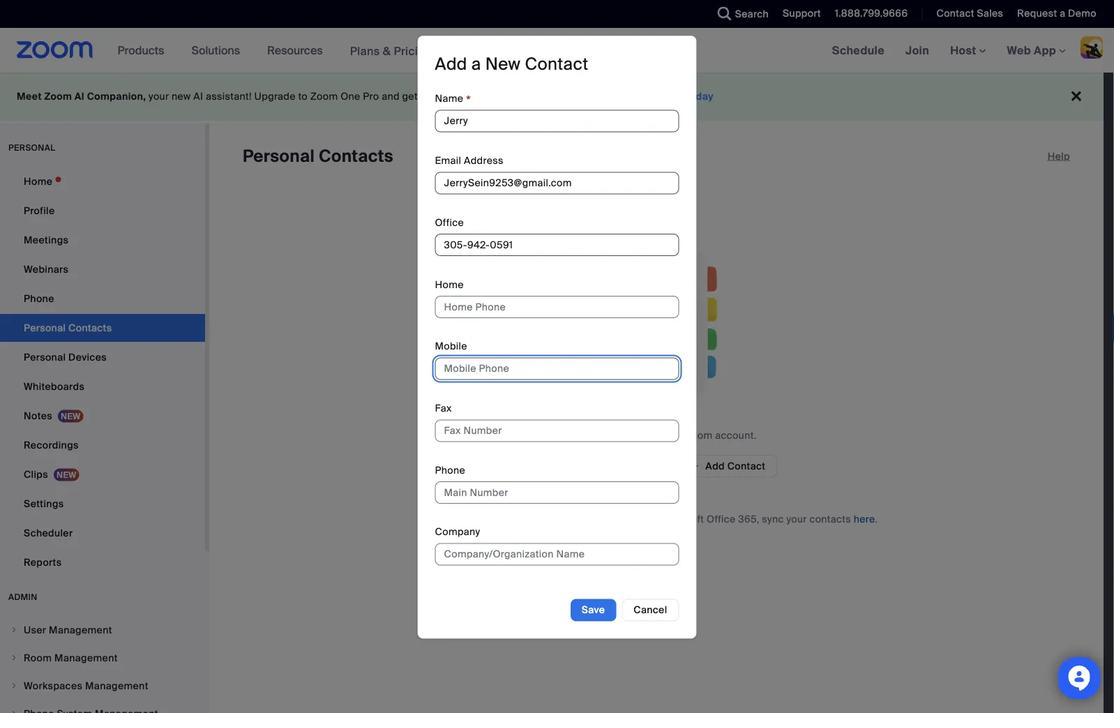 Task type: describe. For each thing, give the bounding box(es) containing it.
sales
[[977, 7, 1004, 20]]

webinars
[[24, 263, 69, 276]]

&
[[383, 43, 391, 58]]

upgrade today link
[[642, 90, 714, 103]]

personal devices link
[[0, 343, 205, 371]]

assistant!
[[206, 90, 252, 103]]

mobile
[[435, 340, 467, 353]]

personal devices
[[24, 351, 107, 364]]

reports link
[[0, 548, 205, 576]]

plans & pricing
[[350, 43, 432, 58]]

demo
[[1068, 7, 1097, 20]]

your for companion,
[[149, 90, 169, 103]]

whiteboards
[[24, 380, 85, 393]]

for
[[435, 512, 451, 525]]

contact inside dialog
[[525, 53, 588, 75]]

Fax text field
[[435, 420, 679, 442]]

0 horizontal spatial to
[[298, 90, 308, 103]]

meetings
[[24, 233, 69, 246]]

here
[[854, 512, 875, 525]]

schedule
[[832, 43, 885, 58]]

whiteboards link
[[0, 373, 205, 400]]

no
[[551, 90, 563, 103]]

google
[[453, 512, 488, 525]]

help
[[1048, 150, 1070, 163]]

home inside 'add a new contact' dialog
[[435, 278, 464, 291]]

meetings link
[[0, 226, 205, 254]]

Mobile text field
[[435, 358, 679, 380]]

meetings navigation
[[822, 28, 1114, 74]]

plans
[[350, 43, 380, 58]]

join
[[906, 43, 929, 58]]

notes
[[24, 409, 52, 422]]

email address
[[435, 154, 504, 167]]

save
[[582, 604, 605, 617]]

scheduler link
[[0, 519, 205, 547]]

1 vertical spatial contacts
[[810, 512, 851, 525]]

email
[[435, 154, 461, 167]]

address
[[464, 154, 504, 167]]

contact sales link up join
[[926, 0, 1007, 28]]

personal contacts
[[243, 145, 393, 167]]

personal menu menu
[[0, 167, 205, 578]]

webinars link
[[0, 255, 205, 283]]

phone link
[[0, 285, 205, 313]]

meet zoom ai companion, footer
[[0, 73, 1104, 121]]

devices
[[68, 351, 107, 364]]

support
[[783, 7, 821, 20]]

profile link
[[0, 197, 205, 225]]

reports
[[24, 556, 62, 569]]

one
[[341, 90, 360, 103]]

no contacts added to your zoom account.
[[556, 429, 757, 442]]

add contact button
[[678, 455, 777, 477]]

scheduler
[[24, 526, 73, 539]]

new
[[485, 53, 521, 75]]

help link
[[1048, 145, 1070, 167]]

product information navigation
[[107, 28, 442, 74]]

added
[[617, 429, 647, 442]]

admin
[[8, 592, 38, 602]]

settings
[[24, 497, 64, 510]]

companion,
[[87, 90, 146, 103]]

join link
[[895, 28, 940, 73]]

a for add
[[472, 53, 481, 75]]

name
[[435, 92, 464, 105]]

companion
[[482, 90, 537, 103]]

clips
[[24, 468, 48, 481]]

cancel button
[[622, 599, 679, 622]]

clips link
[[0, 461, 205, 488]]

2 horizontal spatial to
[[650, 429, 659, 442]]

admin menu menu
[[0, 617, 205, 713]]

office inside 'add a new contact' dialog
[[435, 216, 464, 229]]



Task type: locate. For each thing, give the bounding box(es) containing it.
0 vertical spatial phone
[[24, 292, 54, 305]]

1 horizontal spatial to
[[457, 90, 467, 103]]

1 vertical spatial add
[[706, 459, 725, 472]]

contacts
[[319, 145, 393, 167]]

account.
[[715, 429, 757, 442]]

add contact
[[706, 459, 766, 472]]

0 horizontal spatial and
[[382, 90, 400, 103]]

cancel
[[634, 604, 667, 617]]

phone inside 'add a new contact' dialog
[[435, 464, 465, 477]]

add image
[[690, 460, 700, 472]]

contact sales link up meetings navigation
[[937, 7, 1004, 20]]

contact sales
[[937, 7, 1004, 20]]

0 vertical spatial a
[[1060, 7, 1066, 20]]

sync
[[762, 512, 784, 525]]

for google calendar, microsoft exchange, and microsoft office 365, sync your contacts here .
[[435, 512, 878, 525]]

office left 365,
[[707, 512, 736, 525]]

add inside dialog
[[435, 53, 467, 75]]

zoom logo image
[[17, 41, 93, 59]]

0 horizontal spatial personal
[[24, 351, 66, 364]]

upgrade
[[254, 90, 296, 103], [642, 90, 684, 103]]

*
[[466, 93, 471, 109]]

add for add contact
[[706, 459, 725, 472]]

your right sync
[[787, 512, 807, 525]]

0 vertical spatial home
[[24, 175, 53, 188]]

additional
[[566, 90, 613, 103]]

zoom up add icon
[[685, 429, 713, 442]]

1 horizontal spatial contacts
[[810, 512, 851, 525]]

phone up for
[[435, 464, 465, 477]]

1.888.799.9666 button up schedule link
[[835, 7, 908, 20]]

a left new at the left of the page
[[472, 53, 481, 75]]

home link
[[0, 167, 205, 195]]

Home text field
[[435, 296, 679, 318]]

zoom right meet
[[44, 90, 72, 103]]

2 horizontal spatial your
[[787, 512, 807, 525]]

microsoft down the phone text box in the bottom of the page
[[538, 512, 584, 525]]

365,
[[738, 512, 759, 525]]

Phone text field
[[435, 481, 679, 504]]

1 upgrade from the left
[[254, 90, 296, 103]]

plans & pricing link
[[350, 43, 432, 58], [350, 43, 432, 58]]

1 vertical spatial and
[[638, 512, 656, 525]]

company
[[435, 526, 480, 538]]

0 horizontal spatial a
[[472, 53, 481, 75]]

your for to
[[662, 429, 682, 442]]

2 microsoft from the left
[[659, 512, 704, 525]]

0 vertical spatial your
[[149, 90, 169, 103]]

microsoft down add icon
[[659, 512, 704, 525]]

fax
[[435, 402, 452, 415]]

0 horizontal spatial ai
[[75, 90, 84, 103]]

your inside meet zoom ai companion, footer
[[149, 90, 169, 103]]

0 horizontal spatial your
[[149, 90, 169, 103]]

your left new
[[149, 90, 169, 103]]

1 vertical spatial home
[[435, 278, 464, 291]]

2 ai from the left
[[193, 90, 203, 103]]

access
[[420, 90, 455, 103]]

contacts
[[573, 429, 614, 442], [810, 512, 851, 525]]

0 horizontal spatial office
[[435, 216, 464, 229]]

and inside meet zoom ai companion, footer
[[382, 90, 400, 103]]

ai left companion,
[[75, 90, 84, 103]]

exchange,
[[586, 512, 636, 525]]

1 vertical spatial contact
[[525, 53, 588, 75]]

3 ai from the left
[[469, 90, 479, 103]]

schedule link
[[822, 28, 895, 73]]

cost.
[[616, 90, 639, 103]]

recordings link
[[0, 431, 205, 459]]

a inside 'add a new contact' dialog
[[472, 53, 481, 75]]

1 horizontal spatial home
[[435, 278, 464, 291]]

to right added in the bottom of the page
[[650, 429, 659, 442]]

add inside "button"
[[706, 459, 725, 472]]

0 horizontal spatial microsoft
[[538, 512, 584, 525]]

banner
[[0, 28, 1114, 74]]

ai right new
[[193, 90, 203, 103]]

home up 'mobile'
[[435, 278, 464, 291]]

1 microsoft from the left
[[538, 512, 584, 525]]

0 vertical spatial and
[[382, 90, 400, 103]]

0 horizontal spatial contacts
[[573, 429, 614, 442]]

add up name at left
[[435, 53, 467, 75]]

0 vertical spatial contacts
[[573, 429, 614, 442]]

a left demo
[[1060, 7, 1066, 20]]

1 horizontal spatial a
[[1060, 7, 1066, 20]]

1 horizontal spatial contact
[[728, 459, 766, 472]]

office down email
[[435, 216, 464, 229]]

0 vertical spatial contact
[[937, 7, 975, 20]]

pro
[[363, 90, 379, 103]]

contact up no
[[525, 53, 588, 75]]

add for add a new contact
[[435, 53, 467, 75]]

1 horizontal spatial upgrade
[[642, 90, 684, 103]]

2 vertical spatial contact
[[728, 459, 766, 472]]

notes link
[[0, 402, 205, 430]]

pricing
[[394, 43, 432, 58]]

a for request
[[1060, 7, 1066, 20]]

1 horizontal spatial and
[[638, 512, 656, 525]]

request a demo link
[[1007, 0, 1114, 28], [1018, 7, 1097, 20]]

1 horizontal spatial phone
[[435, 464, 465, 477]]

phone down webinars
[[24, 292, 54, 305]]

zoom left one
[[310, 90, 338, 103]]

1 horizontal spatial zoom
[[310, 90, 338, 103]]

add
[[435, 53, 467, 75], [706, 459, 725, 472]]

1 horizontal spatial add
[[706, 459, 725, 472]]

2 upgrade from the left
[[642, 90, 684, 103]]

personal
[[8, 142, 55, 153]]

no
[[556, 429, 570, 442]]

request a demo
[[1018, 7, 1097, 20]]

1 horizontal spatial office
[[707, 512, 736, 525]]

and right exchange,
[[638, 512, 656, 525]]

to left one
[[298, 90, 308, 103]]

contact
[[937, 7, 975, 20], [525, 53, 588, 75], [728, 459, 766, 472]]

phone
[[24, 292, 54, 305], [435, 464, 465, 477]]

0 horizontal spatial home
[[24, 175, 53, 188]]

1 vertical spatial a
[[472, 53, 481, 75]]

1 vertical spatial personal
[[24, 351, 66, 364]]

to
[[298, 90, 308, 103], [457, 90, 467, 103], [650, 429, 659, 442]]

1 vertical spatial your
[[662, 429, 682, 442]]

2 horizontal spatial ai
[[469, 90, 479, 103]]

ai
[[75, 90, 84, 103], [193, 90, 203, 103], [469, 90, 479, 103]]

request
[[1018, 7, 1057, 20]]

your right added in the bottom of the page
[[662, 429, 682, 442]]

banner containing schedule
[[0, 28, 1114, 74]]

0 vertical spatial personal
[[243, 145, 315, 167]]

today
[[686, 90, 714, 103]]

2 horizontal spatial zoom
[[685, 429, 713, 442]]

Email Address text field
[[435, 172, 679, 194]]

add a new contact dialog
[[418, 36, 697, 639]]

profile
[[24, 204, 55, 217]]

and left get
[[382, 90, 400, 103]]

Office Phone text field
[[435, 234, 679, 256]]

name *
[[435, 92, 471, 109]]

0 horizontal spatial phone
[[24, 292, 54, 305]]

Company text field
[[435, 543, 679, 566]]

0 horizontal spatial add
[[435, 53, 467, 75]]

personal for personal devices
[[24, 351, 66, 364]]

contacts right no
[[573, 429, 614, 442]]

add a new contact
[[435, 53, 588, 75]]

contacts left the here link
[[810, 512, 851, 525]]

contact down account.
[[728, 459, 766, 472]]

meet zoom ai companion, your new ai assistant! upgrade to zoom one pro and get access to ai companion at no additional cost. upgrade today
[[17, 90, 714, 103]]

0 horizontal spatial zoom
[[44, 90, 72, 103]]

office
[[435, 216, 464, 229], [707, 512, 736, 525]]

upgrade right cost.
[[642, 90, 684, 103]]

1 horizontal spatial ai
[[193, 90, 203, 103]]

2 horizontal spatial contact
[[937, 7, 975, 20]]

a
[[1060, 7, 1066, 20], [472, 53, 481, 75]]

add right add icon
[[706, 459, 725, 472]]

ai right name at left
[[469, 90, 479, 103]]

contact left sales
[[937, 7, 975, 20]]

save button
[[571, 599, 616, 622]]

personal
[[243, 145, 315, 167], [24, 351, 66, 364]]

new
[[172, 90, 191, 103]]

1 vertical spatial office
[[707, 512, 736, 525]]

1 vertical spatial phone
[[435, 464, 465, 477]]

1 horizontal spatial personal
[[243, 145, 315, 167]]

here link
[[854, 512, 875, 525]]

2 vertical spatial your
[[787, 512, 807, 525]]

contact sales link
[[926, 0, 1007, 28], [937, 7, 1004, 20]]

meet
[[17, 90, 42, 103]]

your
[[149, 90, 169, 103], [662, 429, 682, 442], [787, 512, 807, 525]]

1.888.799.9666
[[835, 7, 908, 20]]

phone inside personal menu menu
[[24, 292, 54, 305]]

0 horizontal spatial contact
[[525, 53, 588, 75]]

First and Last Name text field
[[435, 110, 679, 132]]

0 horizontal spatial upgrade
[[254, 90, 296, 103]]

recordings
[[24, 439, 79, 451]]

personal inside menu
[[24, 351, 66, 364]]

zoom
[[44, 90, 72, 103], [310, 90, 338, 103], [685, 429, 713, 442]]

home inside personal menu menu
[[24, 175, 53, 188]]

personal for personal contacts
[[243, 145, 315, 167]]

1 horizontal spatial microsoft
[[659, 512, 704, 525]]

contact inside "button"
[[728, 459, 766, 472]]

1.888.799.9666 button up schedule
[[825, 0, 912, 28]]

and
[[382, 90, 400, 103], [638, 512, 656, 525]]

upgrade down the 'product information' navigation
[[254, 90, 296, 103]]

support link
[[772, 0, 825, 28], [783, 7, 821, 20]]

get
[[402, 90, 418, 103]]

home up profile
[[24, 175, 53, 188]]

at
[[539, 90, 549, 103]]

0 vertical spatial add
[[435, 53, 467, 75]]

microsoft
[[538, 512, 584, 525], [659, 512, 704, 525]]

calendar,
[[491, 512, 536, 525]]

1 horizontal spatial your
[[662, 429, 682, 442]]

0 vertical spatial office
[[435, 216, 464, 229]]

.
[[875, 512, 878, 525]]

1 ai from the left
[[75, 90, 84, 103]]

to right access
[[457, 90, 467, 103]]

settings link
[[0, 490, 205, 518]]



Task type: vqa. For each thing, say whether or not it's contained in the screenshot.
"Sales"
yes



